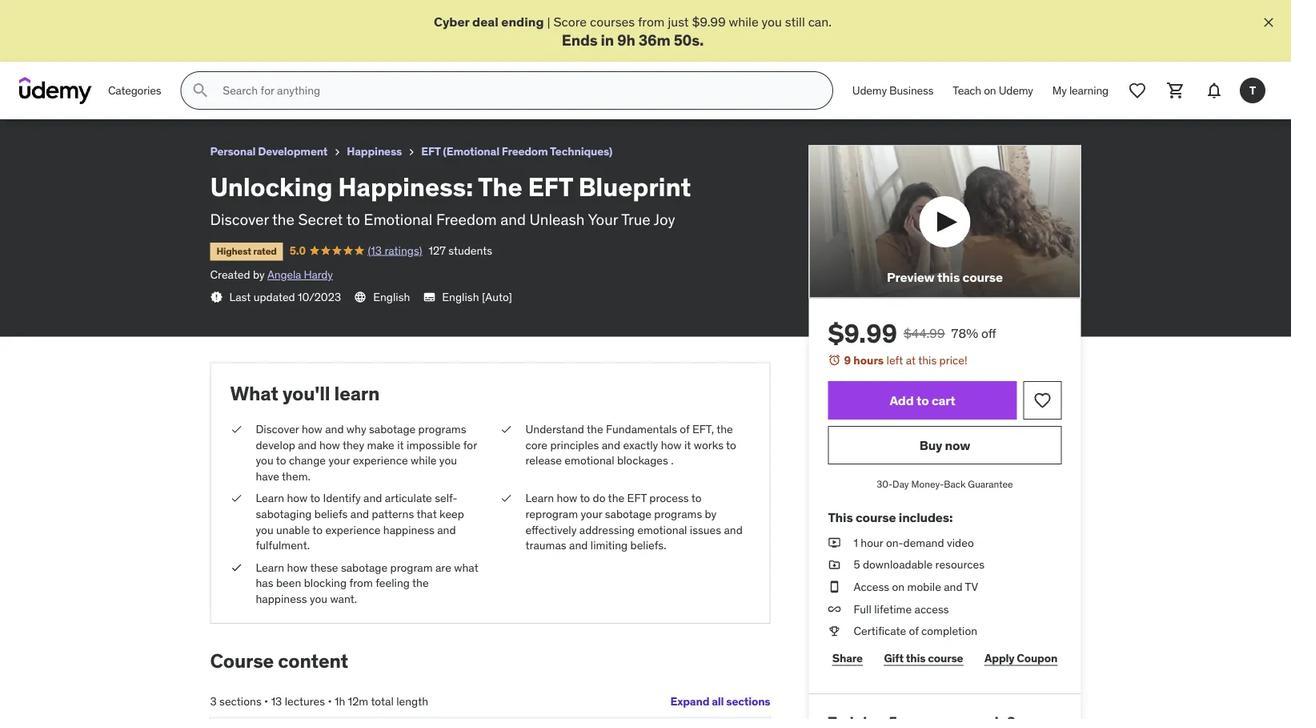 Task type: describe. For each thing, give the bounding box(es) containing it.
total
[[371, 694, 394, 708]]

unlocking for unlocking happiness: the eft blueprint
[[13, 7, 75, 23]]

exactly
[[623, 438, 659, 452]]

preview this course button
[[809, 145, 1081, 298]]

learn for learn how to do the eft process to reprogram your sabotage programs by effectively addressing emotional issues and traumas and limiting beliefs.
[[526, 491, 554, 505]]

9 hours left at this price!
[[844, 353, 968, 368]]

want.
[[330, 592, 357, 606]]

them.
[[282, 469, 311, 483]]

1 hour on-demand video
[[854, 535, 974, 550]]

1 vertical spatial $9.99
[[828, 317, 898, 349]]

sections inside dropdown button
[[727, 694, 771, 708]]

techniques)
[[550, 144, 613, 159]]

and left limiting
[[569, 538, 588, 553]]

discover inside the unlocking happiness: the eft blueprint discover the secret to emotional freedom and unleash your true joy
[[210, 209, 269, 229]]

the inside learn how these sabotage program are what has been blocking from feeling the happiness you want.
[[412, 576, 429, 590]]

expand
[[671, 694, 710, 708]]

sabotage inside discover how and why sabotage programs develop and how they make it impossible for you to change your experience while you have them.
[[369, 422, 416, 436]]

3 sections • 13 lectures • 1h 12m total length
[[210, 694, 429, 708]]

updated
[[254, 289, 295, 304]]

xsmall image for access on mobile and tv
[[828, 579, 841, 595]]

certificate
[[854, 624, 907, 638]]

ending
[[502, 13, 544, 30]]

it for make
[[397, 438, 404, 452]]

eft inside 'learn how to do the eft process to reprogram your sabotage programs by effectively addressing emotional issues and traumas and limiting beliefs.'
[[627, 491, 647, 505]]

unlocking happiness: the eft blueprint
[[13, 7, 256, 23]]

lifetime
[[875, 602, 912, 616]]

the inside the unlocking happiness: the eft blueprint discover the secret to emotional freedom and unleash your true joy
[[272, 209, 295, 229]]

the up principles
[[587, 422, 604, 436]]

been
[[276, 576, 301, 590]]

these
[[310, 560, 338, 575]]

udemy image
[[19, 77, 92, 104]]

127
[[429, 243, 446, 257]]

fundamentals
[[606, 422, 677, 436]]

10/2023
[[298, 289, 341, 304]]

while inside cyber deal ending | score courses from just $9.99 while you still can. ends in 9h 36m 50s .
[[729, 13, 759, 30]]

to up the 'beliefs'
[[310, 491, 320, 505]]

principles
[[550, 438, 599, 452]]

to inside the unlocking happiness: the eft blueprint discover the secret to emotional freedom and unleash your true joy
[[346, 209, 360, 229]]

feeling
[[376, 576, 410, 590]]

emotional for principles
[[565, 453, 615, 468]]

still
[[785, 13, 805, 30]]

0 vertical spatial by
[[253, 267, 265, 282]]

sabotage inside learn how these sabotage program are what has been blocking from feeling the happiness you want.
[[341, 560, 388, 575]]

Search for anything text field
[[220, 77, 813, 104]]

xsmall image for demand
[[828, 535, 841, 551]]

categories
[[108, 83, 161, 98]]

true
[[622, 209, 651, 229]]

emotional for to
[[638, 522, 687, 537]]

all
[[712, 694, 724, 708]]

highest
[[217, 245, 251, 257]]

2 sections from the left
[[219, 694, 262, 708]]

off
[[982, 325, 997, 341]]

ratings)
[[385, 243, 422, 257]]

share button
[[828, 642, 867, 674]]

xsmall image for discover how and why sabotage programs develop and how they make it impossible for you to change your experience while you have them.
[[230, 422, 243, 437]]

eft up submit search image
[[174, 7, 196, 23]]

learn
[[334, 382, 380, 406]]

expand all sections button
[[671, 685, 771, 717]]

completion
[[922, 624, 978, 638]]

my
[[1053, 83, 1067, 98]]

5 downloadable resources
[[854, 557, 985, 572]]

that
[[417, 507, 437, 521]]

in
[[601, 30, 614, 49]]

xsmall image for sabotage
[[230, 560, 243, 576]]

your inside 'learn how to do the eft process to reprogram your sabotage programs by effectively addressing emotional issues and traumas and limiting beliefs.'
[[581, 507, 602, 521]]

hours
[[854, 353, 884, 368]]

you down impossible
[[440, 453, 457, 468]]

to inside discover how and why sabotage programs develop and how they make it impossible for you to change your experience while you have them.
[[276, 453, 286, 468]]

access on mobile and tv
[[854, 580, 979, 594]]

last
[[229, 289, 251, 304]]

alarm image
[[828, 354, 841, 366]]

udemy business
[[853, 83, 934, 98]]

students
[[449, 243, 493, 257]]

resources
[[936, 557, 985, 572]]

just
[[668, 13, 689, 30]]

access
[[854, 580, 890, 594]]

preview this course
[[887, 268, 1003, 285]]

learning
[[1070, 83, 1109, 98]]

1 vertical spatial this
[[919, 353, 937, 368]]

ends
[[562, 30, 598, 49]]

blocking
[[304, 576, 347, 590]]

issues
[[690, 522, 722, 537]]

and right issues
[[724, 522, 743, 537]]

fulfulment.
[[256, 538, 310, 553]]

unlocking for unlocking happiness: the eft blueprint discover the secret to emotional freedom and unleash your true joy
[[210, 171, 333, 203]]

preview
[[887, 268, 935, 285]]

close image
[[1261, 14, 1277, 30]]

gift this course
[[884, 651, 964, 665]]

why
[[347, 422, 366, 436]]

and inside the unlocking happiness: the eft blueprint discover the secret to emotional freedom and unleash your true joy
[[501, 209, 526, 229]]

at
[[906, 353, 916, 368]]

happiness inside learn how these sabotage program are what has been blocking from feeling the happiness you want.
[[256, 592, 307, 606]]

patterns
[[372, 507, 414, 521]]

wishlist image
[[1128, 81, 1148, 100]]

the inside 'learn how to do the eft process to reprogram your sabotage programs by effectively addressing emotional issues and traumas and limiting beliefs.'
[[608, 491, 625, 505]]

cyber
[[434, 13, 470, 30]]

secret
[[298, 209, 343, 229]]

english for english
[[373, 289, 410, 304]]

blockages
[[617, 453, 669, 468]]

english for english [auto]
[[442, 289, 479, 304]]

understand
[[526, 422, 585, 436]]

process
[[650, 491, 689, 505]]

submit search image
[[191, 81, 210, 100]]

last updated 10/2023
[[229, 289, 341, 304]]

develop
[[256, 438, 295, 452]]

blueprint for unlocking happiness: the eft blueprint
[[199, 7, 256, 23]]

eft inside the unlocking happiness: the eft blueprint discover the secret to emotional freedom and unleash your true joy
[[528, 171, 573, 203]]

are
[[436, 560, 452, 575]]

blueprint for unlocking happiness: the eft blueprint discover the secret to emotional freedom and unleash your true joy
[[578, 171, 691, 203]]

of inside the understand the fundamentals of eft, the core principles and exactly how it works to release emotional blockages .
[[680, 422, 690, 436]]

they
[[343, 438, 364, 452]]

coupon
[[1017, 651, 1058, 665]]

english [auto]
[[442, 289, 512, 304]]

to inside button
[[917, 392, 929, 408]]

how inside the understand the fundamentals of eft, the core principles and exactly how it works to release emotional blockages .
[[661, 438, 682, 452]]

78%
[[952, 325, 979, 341]]

(13 ratings)
[[368, 243, 422, 257]]

to down the 'beliefs'
[[313, 522, 323, 537]]

gift
[[884, 651, 904, 665]]

this for preview
[[938, 268, 960, 285]]

the for unlocking happiness: the eft blueprint discover the secret to emotional freedom and unleash your true joy
[[478, 171, 523, 203]]

the for unlocking happiness: the eft blueprint
[[148, 7, 171, 23]]

on for access
[[892, 580, 905, 594]]

eft (emotional freedom techniques) link
[[421, 142, 613, 162]]

core
[[526, 438, 548, 452]]

t
[[1250, 83, 1256, 98]]

development
[[258, 144, 328, 159]]

course content
[[210, 649, 348, 673]]

9
[[844, 353, 851, 368]]

you up the have
[[256, 453, 274, 468]]

discover how and why sabotage programs develop and how they make it impossible for you to change your experience while you have them.
[[256, 422, 477, 483]]



Task type: locate. For each thing, give the bounding box(es) containing it.
0 vertical spatial sabotage
[[369, 422, 416, 436]]

from up want.
[[350, 576, 373, 590]]

xsmall image for identify
[[230, 491, 243, 506]]

you inside learn how these sabotage program are what has been blocking from feeling the happiness you want.
[[310, 592, 328, 606]]

learn how these sabotage program are what has been blocking from feeling the happiness you want.
[[256, 560, 479, 606]]

gift this course link
[[880, 642, 968, 674]]

1 horizontal spatial programs
[[655, 507, 702, 521]]

self-
[[435, 491, 458, 505]]

experience down make
[[353, 453, 408, 468]]

1 horizontal spatial blueprint
[[578, 171, 691, 203]]

you left still
[[762, 13, 782, 30]]

apply
[[985, 651, 1015, 665]]

experience inside the learn how to identify and articulate self- sabotaging beliefs and patterns that keep you unable to experience happiness and fulfulment.
[[326, 522, 381, 537]]

1 vertical spatial sabotage
[[605, 507, 652, 521]]

this right preview
[[938, 268, 960, 285]]

beliefs.
[[631, 538, 667, 553]]

discover inside discover how and why sabotage programs develop and how they make it impossible for you to change your experience while you have them.
[[256, 422, 299, 436]]

sabotage up make
[[369, 422, 416, 436]]

while
[[729, 13, 759, 30], [411, 453, 437, 468]]

1 horizontal spatial the
[[478, 171, 523, 203]]

and left the "unleash"
[[501, 209, 526, 229]]

eft left (emotional
[[421, 144, 441, 159]]

30-
[[877, 478, 893, 490]]

$9.99 inside cyber deal ending | score courses from just $9.99 while you still can. ends in 9h 36m 50s .
[[692, 13, 726, 30]]

emotional
[[364, 209, 433, 229]]

0 horizontal spatial blueprint
[[199, 7, 256, 23]]

to right works
[[726, 438, 737, 452]]

hardy
[[304, 267, 333, 282]]

happiness
[[347, 144, 402, 159]]

english right course language image
[[373, 289, 410, 304]]

1 horizontal spatial by
[[705, 507, 717, 521]]

1 horizontal spatial while
[[729, 13, 759, 30]]

course down 'completion'
[[928, 651, 964, 665]]

programs inside 'learn how to do the eft process to reprogram your sabotage programs by effectively addressing emotional issues and traumas and limiting beliefs.'
[[655, 507, 702, 521]]

0 horizontal spatial sections
[[219, 694, 262, 708]]

1 vertical spatial course
[[856, 509, 896, 526]]

$9.99 up hours
[[828, 317, 898, 349]]

to right process
[[692, 491, 702, 505]]

how for to
[[557, 491, 578, 505]]

while left still
[[729, 13, 759, 30]]

by inside 'learn how to do the eft process to reprogram your sabotage programs by effectively addressing emotional issues and traumas and limiting beliefs.'
[[705, 507, 717, 521]]

0 horizontal spatial freedom
[[436, 209, 497, 229]]

2 • from the left
[[328, 694, 332, 708]]

sabotage up feeling
[[341, 560, 388, 575]]

reprogram
[[526, 507, 578, 521]]

xsmall image left full
[[828, 601, 841, 617]]

and left why
[[325, 422, 344, 436]]

1 horizontal spatial from
[[638, 13, 665, 30]]

xsmall image
[[331, 146, 344, 159], [210, 291, 223, 303], [230, 422, 243, 437], [500, 422, 513, 437], [500, 491, 513, 506], [828, 557, 841, 573], [828, 579, 841, 595], [828, 601, 841, 617]]

• left 1h 12m
[[328, 694, 332, 708]]

english
[[373, 289, 410, 304], [442, 289, 479, 304]]

happiness: up emotional
[[338, 171, 473, 203]]

5.0
[[290, 243, 306, 257]]

the down eft (emotional freedom techniques) 'link'
[[478, 171, 523, 203]]

add
[[890, 392, 914, 408]]

sections right all
[[727, 694, 771, 708]]

0 horizontal spatial while
[[411, 453, 437, 468]]

0 horizontal spatial udemy
[[853, 83, 887, 98]]

1
[[854, 535, 858, 550]]

learn how to identify and articulate self- sabotaging beliefs and patterns that keep you unable to experience happiness and fulfulment.
[[256, 491, 464, 553]]

happiness down 'been' on the bottom left of the page
[[256, 592, 307, 606]]

sabotage
[[369, 422, 416, 436], [605, 507, 652, 521], [341, 560, 388, 575]]

and down identify
[[351, 507, 369, 521]]

you up fulfulment.
[[256, 522, 274, 537]]

the up the 5.0
[[272, 209, 295, 229]]

have
[[256, 469, 279, 483]]

0 vertical spatial from
[[638, 13, 665, 30]]

course language image
[[354, 291, 367, 303]]

it for how
[[685, 438, 691, 452]]

course for preview this course
[[963, 268, 1003, 285]]

and left tv
[[944, 580, 963, 594]]

this right gift
[[906, 651, 926, 665]]

make
[[367, 438, 395, 452]]

eft up the "unleash"
[[528, 171, 573, 203]]

day
[[893, 478, 909, 490]]

5
[[854, 557, 861, 572]]

programs inside discover how and why sabotage programs develop and how they make it impossible for you to change your experience while you have them.
[[418, 422, 466, 436]]

xsmall image left understand at left bottom
[[500, 422, 513, 437]]

udemy inside 'teach on udemy' link
[[999, 83, 1034, 98]]

of down "full lifetime access"
[[909, 624, 919, 638]]

1 vertical spatial by
[[705, 507, 717, 521]]

on down downloadable
[[892, 580, 905, 594]]

blueprint
[[199, 7, 256, 23], [578, 171, 691, 203]]

1 vertical spatial happiness
[[256, 592, 307, 606]]

unable
[[276, 522, 310, 537]]

freedom inside 'link'
[[502, 144, 548, 159]]

1 vertical spatial experience
[[326, 522, 381, 537]]

this inside gift this course link
[[906, 651, 926, 665]]

eft inside eft (emotional freedom techniques) 'link'
[[421, 144, 441, 159]]

by down rated
[[253, 267, 265, 282]]

to left cart
[[917, 392, 929, 408]]

0 horizontal spatial the
[[148, 7, 171, 23]]

.
[[700, 30, 704, 49], [671, 453, 674, 468]]

$9.99
[[692, 13, 726, 30], [828, 317, 898, 349]]

discover up develop
[[256, 422, 299, 436]]

2 english from the left
[[442, 289, 479, 304]]

0 vertical spatial your
[[329, 453, 350, 468]]

unlocking down personal development link
[[210, 171, 333, 203]]

0 horizontal spatial happiness:
[[78, 7, 146, 23]]

1 vertical spatial discover
[[256, 422, 299, 436]]

0 vertical spatial happiness:
[[78, 7, 146, 23]]

eft left process
[[627, 491, 647, 505]]

1 horizontal spatial on
[[984, 83, 997, 98]]

your inside discover how and why sabotage programs develop and how they make it impossible for you to change your experience while you have them.
[[329, 453, 350, 468]]

xsmall image left 5
[[828, 557, 841, 573]]

1 vertical spatial your
[[581, 507, 602, 521]]

learn inside 'learn how to do the eft process to reprogram your sabotage programs by effectively addressing emotional issues and traumas and limiting beliefs.'
[[526, 491, 554, 505]]

how for and
[[302, 422, 323, 436]]

learn up has
[[256, 560, 284, 575]]

emotional down principles
[[565, 453, 615, 468]]

and left exactly
[[602, 438, 621, 452]]

articulate
[[385, 491, 432, 505]]

how right exactly
[[661, 438, 682, 452]]

1 horizontal spatial $9.99
[[828, 317, 898, 349]]

udemy left the my
[[999, 83, 1034, 98]]

1 vertical spatial on
[[892, 580, 905, 594]]

teach
[[953, 83, 982, 98]]

full
[[854, 602, 872, 616]]

2 vertical spatial sabotage
[[341, 560, 388, 575]]

on for teach
[[984, 83, 997, 98]]

1 horizontal spatial happiness
[[383, 522, 435, 537]]

by up issues
[[705, 507, 717, 521]]

the right do
[[608, 491, 625, 505]]

1 horizontal spatial happiness:
[[338, 171, 473, 203]]

your down they
[[329, 453, 350, 468]]

experience inside discover how and why sabotage programs develop and how they make it impossible for you to change your experience while you have them.
[[353, 453, 408, 468]]

it left works
[[685, 438, 691, 452]]

it right make
[[397, 438, 404, 452]]

this
[[938, 268, 960, 285], [919, 353, 937, 368], [906, 651, 926, 665]]

2 vertical spatial this
[[906, 651, 926, 665]]

0 vertical spatial discover
[[210, 209, 269, 229]]

course up off
[[963, 268, 1003, 285]]

learn for learn how to identify and articulate self- sabotaging beliefs and patterns that keep you unable to experience happiness and fulfulment.
[[256, 491, 284, 505]]

unlocking inside the unlocking happiness: the eft blueprint discover the secret to emotional freedom and unleash your true joy
[[210, 171, 333, 203]]

certificate of completion
[[854, 624, 978, 638]]

1 horizontal spatial freedom
[[502, 144, 548, 159]]

happiness inside the learn how to identify and articulate self- sabotaging beliefs and patterns that keep you unable to experience happiness and fulfulment.
[[383, 522, 435, 537]]

0 vertical spatial $9.99
[[692, 13, 726, 30]]

sections right 3
[[219, 694, 262, 708]]

0 vertical spatial of
[[680, 422, 690, 436]]

0 vertical spatial the
[[148, 7, 171, 23]]

learn inside learn how these sabotage program are what has been blocking from feeling the happiness you want.
[[256, 560, 284, 575]]

• left 13
[[264, 694, 268, 708]]

buy now
[[920, 437, 971, 453]]

teach on udemy link
[[944, 71, 1043, 110]]

xsmall image left the 'happiness' link
[[331, 146, 344, 159]]

1 vertical spatial freedom
[[436, 209, 497, 229]]

0 horizontal spatial unlocking
[[13, 7, 75, 23]]

this for gift
[[906, 651, 926, 665]]

xsmall image left access
[[828, 579, 841, 595]]

how
[[302, 422, 323, 436], [319, 438, 340, 452], [661, 438, 682, 452], [287, 491, 308, 505], [557, 491, 578, 505], [287, 560, 308, 575]]

it
[[397, 438, 404, 452], [685, 438, 691, 452]]

by
[[253, 267, 265, 282], [705, 507, 717, 521]]

and
[[501, 209, 526, 229], [325, 422, 344, 436], [298, 438, 317, 452], [602, 438, 621, 452], [364, 491, 382, 505], [351, 507, 369, 521], [437, 522, 456, 537], [724, 522, 743, 537], [569, 538, 588, 553], [944, 580, 963, 594]]

blueprint inside the unlocking happiness: the eft blueprint discover the secret to emotional freedom and unleash your true joy
[[578, 171, 691, 203]]

the up categories
[[148, 7, 171, 23]]

full lifetime access
[[854, 602, 949, 616]]

deal
[[473, 13, 499, 30]]

xsmall image for understand the fundamentals of eft, the core principles and exactly how it works to release emotional blockages .
[[500, 422, 513, 437]]

while down impossible
[[411, 453, 437, 468]]

1 vertical spatial blueprint
[[578, 171, 691, 203]]

to inside the understand the fundamentals of eft, the core principles and exactly how it works to release emotional blockages .
[[726, 438, 737, 452]]

sabotage inside 'learn how to do the eft process to reprogram your sabotage programs by effectively addressing emotional issues and traumas and limiting beliefs.'
[[605, 507, 652, 521]]

the down program on the bottom of page
[[412, 576, 429, 590]]

0 vertical spatial happiness
[[383, 522, 435, 537]]

1 vertical spatial the
[[478, 171, 523, 203]]

learn up sabotaging
[[256, 491, 284, 505]]

discover up the highest
[[210, 209, 269, 229]]

udemy left business on the top of page
[[853, 83, 887, 98]]

learn for learn how these sabotage program are what has been blocking from feeling the happiness you want.
[[256, 560, 284, 575]]

happiness: for unlocking happiness: the eft blueprint discover the secret to emotional freedom and unleash your true joy
[[338, 171, 473, 203]]

xsmall image for learn how to do the eft process to reprogram your sabotage programs by effectively addressing emotional issues and traumas and limiting beliefs.
[[500, 491, 513, 506]]

impossible
[[407, 438, 461, 452]]

and inside the understand the fundamentals of eft, the core principles and exactly how it works to release emotional blockages .
[[602, 438, 621, 452]]

2 it from the left
[[685, 438, 691, 452]]

how inside the learn how to identify and articulate self- sabotaging beliefs and patterns that keep you unable to experience happiness and fulfulment.
[[287, 491, 308, 505]]

0 vertical spatial course
[[963, 268, 1003, 285]]

tv
[[965, 580, 979, 594]]

emotional up beliefs.
[[638, 522, 687, 537]]

freedom right (emotional
[[502, 144, 548, 159]]

created
[[210, 267, 250, 282]]

how up reprogram
[[557, 491, 578, 505]]

how up sabotaging
[[287, 491, 308, 505]]

to down develop
[[276, 453, 286, 468]]

xsmall image for last updated 10/2023
[[210, 291, 223, 303]]

1 horizontal spatial •
[[328, 694, 332, 708]]

of
[[680, 422, 690, 436], [909, 624, 919, 638]]

1 horizontal spatial of
[[909, 624, 919, 638]]

this inside preview this course button
[[938, 268, 960, 285]]

the inside the unlocking happiness: the eft blueprint discover the secret to emotional freedom and unleash your true joy
[[478, 171, 523, 203]]

|
[[547, 13, 551, 30]]

while inside discover how and why sabotage programs develop and how they make it impossible for you to change your experience while you have them.
[[411, 453, 437, 468]]

0 horizontal spatial on
[[892, 580, 905, 594]]

beliefs
[[315, 507, 348, 521]]

business
[[890, 83, 934, 98]]

emotional inside the understand the fundamentals of eft, the core principles and exactly how it works to release emotional blockages .
[[565, 453, 615, 468]]

it inside the understand the fundamentals of eft, the core principles and exactly how it works to release emotional blockages .
[[685, 438, 691, 452]]

and down the keep
[[437, 522, 456, 537]]

0 vertical spatial freedom
[[502, 144, 548, 159]]

limiting
[[591, 538, 628, 553]]

english right closed captions icon at the left of the page
[[442, 289, 479, 304]]

from inside cyber deal ending | score courses from just $9.99 while you still can. ends in 9h 36m 50s .
[[638, 13, 665, 30]]

(emotional
[[443, 144, 500, 159]]

xsmall image right self- on the bottom left of page
[[500, 491, 513, 506]]

to left do
[[580, 491, 590, 505]]

sections
[[727, 694, 771, 708], [219, 694, 262, 708]]

how up 'been' on the bottom left of the page
[[287, 560, 308, 575]]

0 vertical spatial .
[[700, 30, 704, 49]]

0 horizontal spatial from
[[350, 576, 373, 590]]

from up 9h 36m 50s
[[638, 13, 665, 30]]

experience down the 'beliefs'
[[326, 522, 381, 537]]

addressing
[[580, 522, 635, 537]]

[auto]
[[482, 289, 512, 304]]

0 vertical spatial blueprint
[[199, 7, 256, 23]]

course for gift this course
[[928, 651, 964, 665]]

1 horizontal spatial english
[[442, 289, 479, 304]]

what
[[230, 382, 279, 406]]

1 vertical spatial programs
[[655, 507, 702, 521]]

1 vertical spatial unlocking
[[210, 171, 333, 203]]

closed captions image
[[423, 291, 436, 303]]

happiness link
[[347, 142, 402, 162]]

xsmall image
[[405, 146, 418, 159], [230, 491, 243, 506], [828, 535, 841, 551], [230, 560, 243, 576], [828, 623, 841, 639]]

you down blocking
[[310, 592, 328, 606]]

0 horizontal spatial of
[[680, 422, 690, 436]]

1 horizontal spatial unlocking
[[210, 171, 333, 203]]

0 horizontal spatial $9.99
[[692, 13, 726, 30]]

1 sections from the left
[[727, 694, 771, 708]]

how inside learn how these sabotage program are what has been blocking from feeling the happiness you want.
[[287, 560, 308, 575]]

13
[[271, 694, 282, 708]]

0 horizontal spatial happiness
[[256, 592, 307, 606]]

demand
[[904, 535, 945, 550]]

highest rated
[[217, 245, 277, 257]]

this right 'at'
[[919, 353, 937, 368]]

0 horizontal spatial english
[[373, 289, 410, 304]]

wishlist image
[[1033, 391, 1053, 410]]

1 horizontal spatial your
[[581, 507, 602, 521]]

money-
[[912, 478, 944, 490]]

course inside button
[[963, 268, 1003, 285]]

udemy inside udemy business link
[[853, 83, 887, 98]]

your down do
[[581, 507, 602, 521]]

how inside 'learn how to do the eft process to reprogram your sabotage programs by effectively addressing emotional issues and traumas and limiting beliefs.'
[[557, 491, 578, 505]]

0 vertical spatial experience
[[353, 453, 408, 468]]

on right teach
[[984, 83, 997, 98]]

0 vertical spatial on
[[984, 83, 997, 98]]

on-
[[886, 535, 904, 550]]

freedom
[[502, 144, 548, 159], [436, 209, 497, 229]]

1 vertical spatial from
[[350, 576, 373, 590]]

unlocking up the udemy image on the left
[[13, 7, 75, 23]]

happiness: for unlocking happiness: the eft blueprint
[[78, 7, 146, 23]]

1 udemy from the left
[[853, 83, 887, 98]]

and up change
[[298, 438, 317, 452]]

of left 'eft,'
[[680, 422, 690, 436]]

3
[[210, 694, 217, 708]]

teach on udemy
[[953, 83, 1034, 98]]

the right 'eft,'
[[717, 422, 733, 436]]

content
[[278, 649, 348, 673]]

you inside cyber deal ending | score courses from just $9.99 while you still can. ends in 9h 36m 50s .
[[762, 13, 782, 30]]

understand the fundamentals of eft, the core principles and exactly how it works to release emotional blockages .
[[526, 422, 737, 468]]

0 horizontal spatial •
[[264, 694, 268, 708]]

sabotaging
[[256, 507, 312, 521]]

1 horizontal spatial sections
[[727, 694, 771, 708]]

1 • from the left
[[264, 694, 268, 708]]

0 horizontal spatial .
[[671, 453, 674, 468]]

how up change
[[302, 422, 323, 436]]

1 vertical spatial of
[[909, 624, 919, 638]]

keep
[[440, 507, 464, 521]]

this
[[828, 509, 853, 526]]

from inside learn how these sabotage program are what has been blocking from feeling the happiness you want.
[[350, 576, 373, 590]]

xsmall image for full lifetime access
[[828, 601, 841, 617]]

1 vertical spatial happiness:
[[338, 171, 473, 203]]

this course includes:
[[828, 509, 953, 526]]

0 horizontal spatial your
[[329, 453, 350, 468]]

0 horizontal spatial programs
[[418, 422, 466, 436]]

apply coupon
[[985, 651, 1058, 665]]

1 vertical spatial .
[[671, 453, 674, 468]]

add to cart
[[890, 392, 956, 408]]

sabotage up addressing
[[605, 507, 652, 521]]

xsmall image for 5 downloadable resources
[[828, 557, 841, 573]]

t link
[[1234, 71, 1272, 110]]

for
[[463, 438, 477, 452]]

0 horizontal spatial emotional
[[565, 453, 615, 468]]

you inside the learn how to identify and articulate self- sabotaging beliefs and patterns that keep you unable to experience happiness and fulfulment.
[[256, 522, 274, 537]]

notifications image
[[1205, 81, 1224, 100]]

. inside cyber deal ending | score courses from just $9.99 while you still can. ends in 9h 36m 50s .
[[700, 30, 704, 49]]

1 horizontal spatial it
[[685, 438, 691, 452]]

0 vertical spatial this
[[938, 268, 960, 285]]

personal development
[[210, 144, 328, 159]]

1 vertical spatial while
[[411, 453, 437, 468]]

learn inside the learn how to identify and articulate self- sabotaging beliefs and patterns that keep you unable to experience happiness and fulfulment.
[[256, 491, 284, 505]]

angela hardy link
[[268, 267, 333, 282]]

how for has
[[287, 560, 308, 575]]

0 vertical spatial programs
[[418, 422, 466, 436]]

happiness
[[383, 522, 435, 537], [256, 592, 307, 606]]

learn up reprogram
[[526, 491, 554, 505]]

course up hour
[[856, 509, 896, 526]]

0 vertical spatial emotional
[[565, 453, 615, 468]]

1 vertical spatial emotional
[[638, 522, 687, 537]]

0 horizontal spatial it
[[397, 438, 404, 452]]

xsmall image left last at the top
[[210, 291, 223, 303]]

emotional inside 'learn how to do the eft process to reprogram your sabotage programs by effectively addressing emotional issues and traumas and limiting beliefs.'
[[638, 522, 687, 537]]

freedom up students
[[436, 209, 497, 229]]

do
[[593, 491, 606, 505]]

happiness: up categories
[[78, 7, 146, 23]]

0 vertical spatial unlocking
[[13, 7, 75, 23]]

it inside discover how and why sabotage programs develop and how they make it impossible for you to change your experience while you have them.
[[397, 438, 404, 452]]

how for sabotaging
[[287, 491, 308, 505]]

freedom inside the unlocking happiness: the eft blueprint discover the secret to emotional freedom and unleash your true joy
[[436, 209, 497, 229]]

2 udemy from the left
[[999, 83, 1034, 98]]

experience
[[353, 453, 408, 468], [326, 522, 381, 537]]

0 vertical spatial while
[[729, 13, 759, 30]]

1 horizontal spatial udemy
[[999, 83, 1034, 98]]

how left they
[[319, 438, 340, 452]]

and up patterns
[[364, 491, 382, 505]]

identify
[[323, 491, 361, 505]]

programs up impossible
[[418, 422, 466, 436]]

happiness down patterns
[[383, 522, 435, 537]]

1 horizontal spatial emotional
[[638, 522, 687, 537]]

0 horizontal spatial by
[[253, 267, 265, 282]]

$9.99 right just
[[692, 13, 726, 30]]

happiness: inside the unlocking happiness: the eft blueprint discover the secret to emotional freedom and unleash your true joy
[[338, 171, 473, 203]]

programs down process
[[655, 507, 702, 521]]

my learning link
[[1043, 71, 1119, 110]]

1 horizontal spatial .
[[700, 30, 704, 49]]

shopping cart with 0 items image
[[1167, 81, 1186, 100]]

guarantee
[[968, 478, 1014, 490]]

1 it from the left
[[397, 438, 404, 452]]

9h 36m 50s
[[617, 30, 700, 49]]

. inside the understand the fundamentals of eft, the core principles and exactly how it works to release emotional blockages .
[[671, 453, 674, 468]]

1 english from the left
[[373, 289, 410, 304]]

xsmall image down what
[[230, 422, 243, 437]]

the
[[272, 209, 295, 229], [587, 422, 604, 436], [717, 422, 733, 436], [608, 491, 625, 505], [412, 576, 429, 590]]

2 vertical spatial course
[[928, 651, 964, 665]]

to right "secret"
[[346, 209, 360, 229]]



Task type: vqa. For each thing, say whether or not it's contained in the screenshot.
this corresponding to Preview
yes



